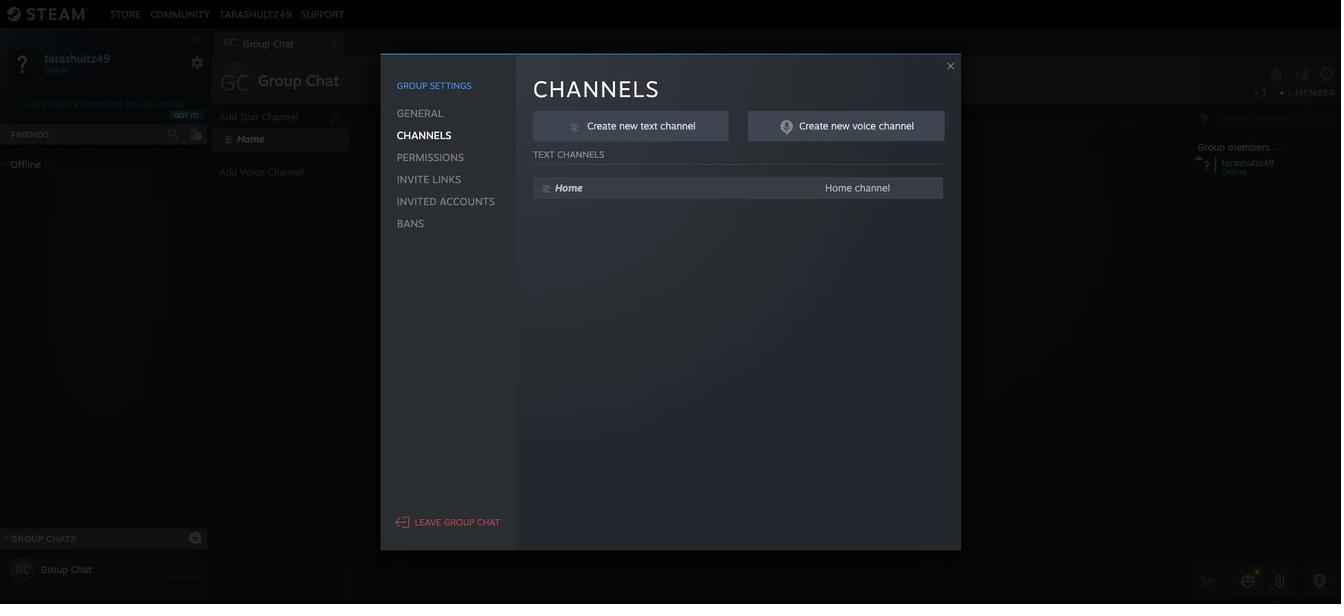 Task type: vqa. For each thing, say whether or not it's contained in the screenshot.
Profile inside the tarashultz49 » Edit Profile
no



Task type: locate. For each thing, give the bounding box(es) containing it.
add for add text channel
[[219, 111, 237, 123]]

collapse chats list image
[[0, 536, 16, 542]]

create for create new text channel
[[587, 120, 616, 132]]

channel for create new voice channel
[[879, 120, 914, 132]]

0 horizontal spatial group chat
[[41, 564, 92, 576]]

submit image
[[1199, 573, 1217, 591]]

1 horizontal spatial new
[[831, 120, 850, 132]]

new right 17,
[[619, 120, 638, 132]]

create
[[587, 120, 616, 132], [799, 120, 828, 132]]

online
[[1222, 167, 1247, 177]]

channel left unpin channel list image
[[261, 111, 298, 123]]

group
[[243, 38, 270, 50], [258, 71, 302, 90], [397, 80, 427, 91], [1198, 141, 1225, 153], [444, 517, 474, 528], [11, 534, 43, 545], [41, 564, 68, 576]]

1 up filter by name text box
[[1262, 88, 1267, 98]]

2 horizontal spatial tarashultz49
[[1222, 157, 1274, 168]]

chat
[[273, 38, 294, 50], [306, 71, 339, 90], [477, 517, 500, 528], [71, 564, 92, 576]]

1 vertical spatial add
[[219, 166, 237, 178]]

close this tab image
[[328, 40, 341, 48]]

access
[[159, 99, 184, 110]]

collapse member list image
[[1198, 113, 1209, 124]]

home down text channels at the left top of page
[[555, 182, 583, 194]]

chats
[[82, 99, 104, 110], [46, 534, 76, 545]]

create for create new voice channel
[[799, 120, 828, 132]]

channel right text
[[660, 120, 696, 132]]

0 horizontal spatial create
[[587, 120, 616, 132]]

2 1 from the left
[[1287, 88, 1293, 98]]

gc group chat
[[223, 37, 294, 50]]

tarashultz49
[[219, 8, 292, 20], [44, 51, 110, 65], [1222, 157, 1274, 168]]

friends
[[43, 99, 71, 110], [11, 129, 49, 140]]

general
[[397, 107, 443, 120]]

0 vertical spatial friends
[[43, 99, 71, 110]]

chat inside gc group chat
[[273, 38, 294, 50]]

friends down "drag"
[[11, 129, 49, 140]]

member
[[1296, 88, 1335, 98]]

0 vertical spatial text
[[240, 111, 259, 123]]

channels down general on the left of page
[[397, 129, 451, 142]]

search my friends list image
[[167, 128, 179, 140]]

add
[[219, 111, 237, 123], [219, 166, 237, 178]]

1 horizontal spatial create
[[799, 120, 828, 132]]

text channels
[[533, 149, 604, 160]]

0 horizontal spatial chats
[[46, 534, 76, 545]]

home down add text channel
[[237, 133, 265, 145]]

0 vertical spatial channel
[[261, 111, 298, 123]]

group chats
[[11, 534, 76, 545]]

invited
[[397, 195, 437, 208]]

community
[[150, 8, 210, 20]]

gc down collapse chats list icon
[[15, 563, 30, 577]]

tarashultz49 link
[[215, 8, 296, 20]]

channel down voice
[[855, 182, 890, 194]]

1 horizontal spatial chats
[[82, 99, 104, 110]]

1 horizontal spatial 1
[[1287, 88, 1293, 98]]

None text field
[[353, 565, 1189, 599]]

voice
[[240, 166, 265, 178]]

friends left & on the top left of page
[[43, 99, 71, 110]]

tarashultz49 up & on the top left of page
[[44, 51, 110, 65]]

channels down november
[[557, 149, 604, 160]]

bans
[[397, 217, 424, 230]]

channel
[[660, 120, 696, 132], [879, 120, 914, 132], [855, 182, 890, 194]]

channel for add voice channel
[[267, 166, 304, 178]]

1 vertical spatial friends
[[11, 129, 49, 140]]

1 vertical spatial channel
[[267, 166, 304, 178]]

1 create from the left
[[587, 120, 616, 132]]

text down friday,
[[533, 149, 555, 160]]

0 horizontal spatial new
[[619, 120, 638, 132]]

2 create from the left
[[799, 120, 828, 132]]

1 for 1 member
[[1287, 88, 1293, 98]]

add a friend image
[[188, 126, 203, 141]]

channel for create new text channel
[[660, 120, 696, 132]]

Filter by Name text field
[[1217, 110, 1336, 128]]

gc inside gc group chat
[[223, 37, 236, 48]]

gc up add text channel
[[220, 69, 250, 97]]

friday, november 17, 2023
[[545, 122, 632, 130]]

channel right voice
[[267, 166, 304, 178]]

channels up friday, november 17, 2023
[[533, 75, 660, 103]]

store
[[110, 8, 141, 20]]

0 horizontal spatial text
[[240, 111, 259, 123]]

gc
[[223, 37, 236, 48], [220, 69, 250, 97], [15, 563, 30, 577]]

support
[[301, 8, 344, 20]]

channels
[[533, 75, 660, 103], [397, 129, 451, 142], [557, 149, 604, 160]]

group chat down close this tab icon
[[258, 71, 339, 90]]

members
[[1228, 141, 1270, 153]]

1 new from the left
[[619, 120, 638, 132]]

1 vertical spatial tarashultz49
[[44, 51, 110, 65]]

chats right collapse chats list icon
[[46, 534, 76, 545]]

1 horizontal spatial group chat
[[258, 71, 339, 90]]

1 for 1
[[1262, 88, 1267, 98]]

new left voice
[[831, 120, 850, 132]]

new
[[619, 120, 638, 132], [831, 120, 850, 132]]

2 vertical spatial channels
[[557, 149, 604, 160]]

tarashultz49 down members
[[1222, 157, 1274, 168]]

2023
[[615, 122, 632, 130]]

channel
[[261, 111, 298, 123], [267, 166, 304, 178]]

group chat down the group chats
[[41, 564, 92, 576]]

text
[[240, 111, 259, 123], [533, 149, 555, 160]]

create new text channel button
[[533, 111, 729, 141]]

create new text channel
[[587, 120, 696, 132]]

2 new from the left
[[831, 120, 850, 132]]

text up voice
[[240, 111, 259, 123]]

home
[[237, 133, 265, 145], [555, 182, 583, 194], [825, 182, 852, 194]]

gc down the tarashultz49 link in the left of the page
[[223, 37, 236, 48]]

0 vertical spatial add
[[219, 111, 237, 123]]

support link
[[296, 8, 349, 20]]

1 left member
[[1287, 88, 1293, 98]]

chat down the group chats
[[71, 564, 92, 576]]

group members
[[1198, 141, 1270, 153]]

0 horizontal spatial tarashultz49
[[44, 51, 110, 65]]

manage group chat settings image
[[1320, 67, 1337, 85]]

chats right & on the top left of page
[[82, 99, 104, 110]]

0 vertical spatial tarashultz49
[[219, 8, 292, 20]]

channel for add text channel
[[261, 111, 298, 123]]

friday,
[[545, 122, 566, 130]]

channel right voice
[[879, 120, 914, 132]]

add for add voice channel
[[219, 166, 237, 178]]

&
[[73, 99, 79, 110]]

0 horizontal spatial 1
[[1262, 88, 1267, 98]]

tarashultz49 online
[[1222, 157, 1274, 177]]

0 vertical spatial gc
[[223, 37, 236, 48]]

home down create new voice channel button
[[825, 182, 852, 194]]

chat down the tarashultz49 link in the left of the page
[[273, 38, 294, 50]]

group inside gc group chat
[[243, 38, 270, 50]]

new for voice
[[831, 120, 850, 132]]

0 vertical spatial group chat
[[258, 71, 339, 90]]

group chat
[[258, 71, 339, 90], [41, 564, 92, 576]]

1 1 from the left
[[1262, 88, 1267, 98]]

new for text
[[619, 120, 638, 132]]

2 add from the top
[[219, 166, 237, 178]]

1
[[1262, 88, 1267, 98], [1287, 88, 1293, 98]]

create a group chat image
[[188, 531, 202, 545]]

tarashultz49 up gc group chat
[[219, 8, 292, 20]]

for
[[125, 99, 136, 110]]

1 horizontal spatial text
[[533, 149, 555, 160]]

drag
[[22, 99, 41, 110]]

add text channel
[[219, 111, 298, 123]]

offline
[[10, 159, 41, 170]]

1 horizontal spatial home
[[555, 182, 583, 194]]

1 add from the top
[[219, 111, 237, 123]]

1 vertical spatial gc
[[220, 69, 250, 97]]



Task type: describe. For each thing, give the bounding box(es) containing it.
1 vertical spatial chats
[[46, 534, 76, 545]]

settings
[[430, 80, 471, 91]]

links
[[432, 173, 461, 186]]

november
[[568, 122, 601, 130]]

17,
[[603, 122, 613, 130]]

1 member
[[1287, 88, 1335, 98]]

2 vertical spatial tarashultz49
[[1222, 157, 1274, 168]]

manage notification settings image
[[1267, 67, 1285, 82]]

2 vertical spatial gc
[[15, 563, 30, 577]]

create new voice channel
[[799, 120, 914, 132]]

leave
[[415, 517, 441, 528]]

chat down close this tab icon
[[306, 71, 339, 90]]

0 horizontal spatial home
[[237, 133, 265, 145]]

drag friends & chats here for easy access
[[22, 99, 184, 110]]

group settings
[[397, 80, 471, 91]]

easy
[[139, 99, 157, 110]]

store link
[[105, 8, 145, 20]]

community link
[[145, 8, 215, 20]]

0 vertical spatial chats
[[82, 99, 104, 110]]

manage friends list settings image
[[190, 56, 204, 70]]

send special image
[[1271, 574, 1288, 590]]

accounts
[[440, 195, 495, 208]]

unpin channel list image
[[325, 108, 343, 125]]

create new voice channel button
[[748, 111, 944, 141]]

add voice channel
[[219, 166, 304, 178]]

1 vertical spatial text
[[533, 149, 555, 160]]

0 vertical spatial channels
[[533, 75, 660, 103]]

invited accounts
[[397, 195, 495, 208]]

1 vertical spatial channels
[[397, 129, 451, 142]]

1 horizontal spatial tarashultz49
[[219, 8, 292, 20]]

leave group chat
[[415, 517, 500, 528]]

invite
[[397, 173, 429, 186]]

text
[[641, 120, 658, 132]]

2 horizontal spatial home
[[825, 182, 852, 194]]

permissions
[[397, 151, 464, 164]]

1 vertical spatial group chat
[[41, 564, 92, 576]]

chat right leave
[[477, 517, 500, 528]]

here
[[106, 99, 123, 110]]

invite links
[[397, 173, 461, 186]]

voice
[[853, 120, 876, 132]]

invite a friend to this group chat image
[[1294, 66, 1311, 83]]

home channel
[[825, 182, 890, 194]]



